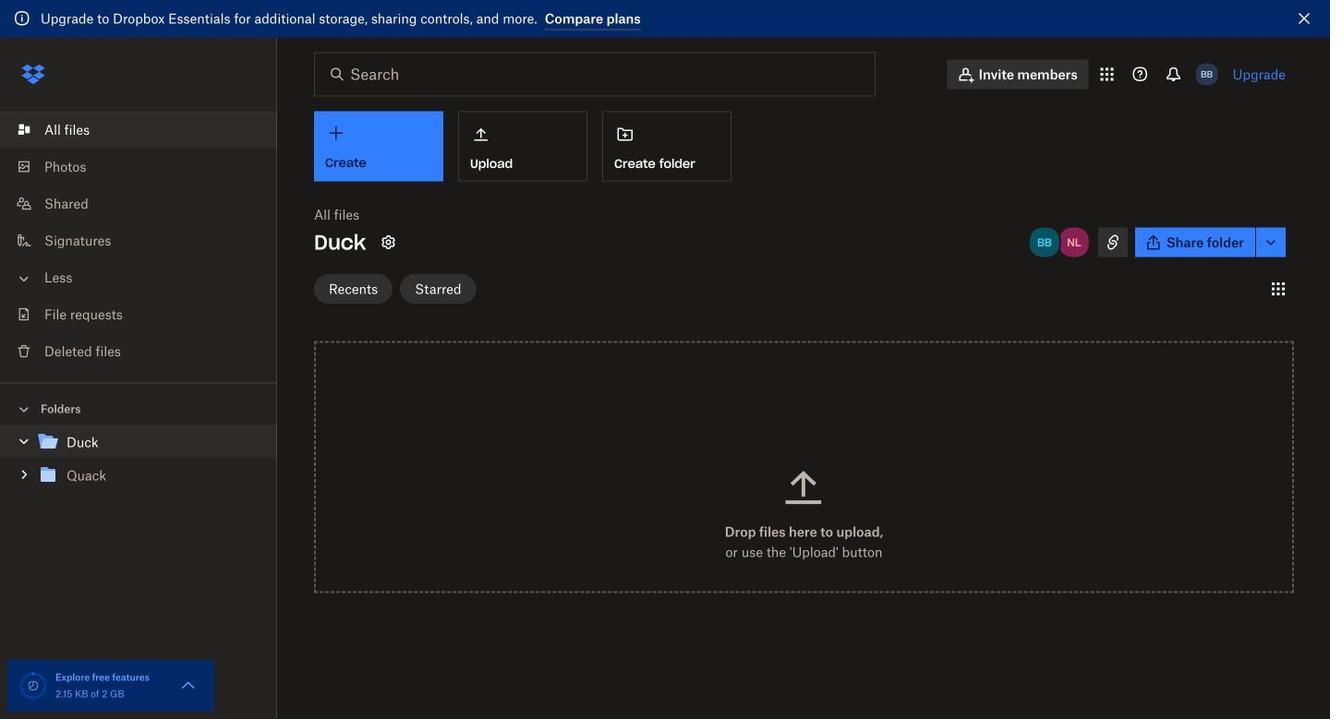 Task type: vqa. For each thing, say whether or not it's contained in the screenshot.
the Privacy
no



Task type: locate. For each thing, give the bounding box(es) containing it.
group
[[0, 422, 277, 506]]

list
[[0, 100, 277, 383]]

quota usage image
[[18, 672, 48, 701]]

list item
[[0, 111, 277, 148]]

quota usage progress bar
[[18, 672, 48, 701]]

None field
[[0, 0, 135, 20]]

folder settings image
[[377, 231, 399, 254]]

alert
[[0, 0, 1330, 37]]



Task type: describe. For each thing, give the bounding box(es) containing it.
Search in folder "Dropbox" text field
[[350, 63, 837, 85]]

dropbox image
[[15, 56, 52, 93]]

less image
[[15, 270, 33, 288]]



